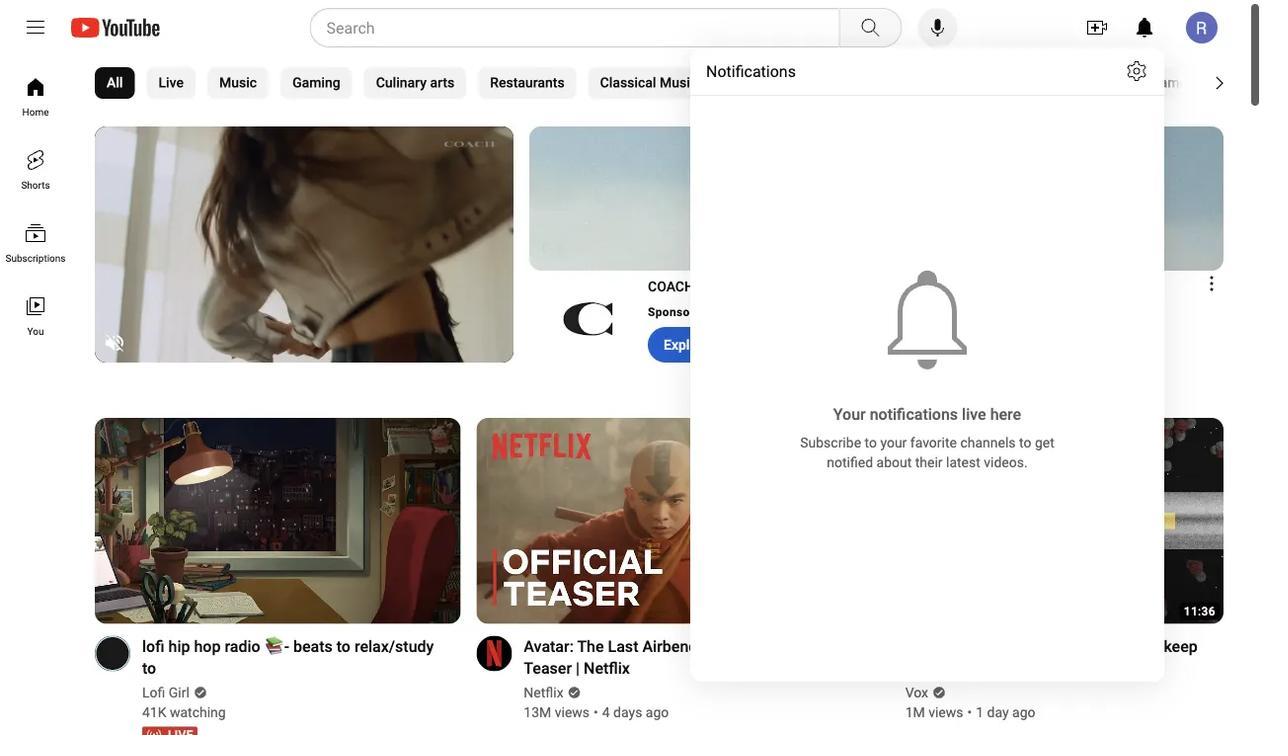 Task type: vqa. For each thing, say whether or not it's contained in the screenshot.
(Latinoamérica)
no



Task type: locate. For each thing, give the bounding box(es) containing it.
avatar: the last airbender | official teaser | netflix link
[[524, 636, 819, 679]]

vox link
[[906, 683, 930, 703]]

you link
[[4, 279, 67, 352]]

culinary arts
[[376, 75, 455, 91]]

latest
[[947, 454, 981, 470]]

ago right days
[[646, 704, 669, 721]]

1 day ago
[[977, 704, 1036, 721]]

status
[[142, 727, 197, 735]]

explore
[[664, 336, 710, 353]]

to right beats on the left bottom of page
[[337, 637, 351, 656]]

Explore text field
[[664, 336, 710, 353]]

| left the official
[[716, 637, 720, 656]]

notifications
[[870, 405, 959, 423]]

lofi hip hop radio 📚 - beats to relax/study to
[[142, 637, 434, 678]]

role-playing games
[[1070, 75, 1195, 91]]

something weird happens when you keep squeezing link
[[906, 636, 1201, 679]]

ago right day
[[1013, 704, 1036, 721]]

all
[[107, 75, 123, 91]]

tab list
[[95, 55, 1264, 111]]

0 horizontal spatial ago
[[646, 704, 669, 721]]

your
[[834, 405, 866, 423]]

music right classical
[[660, 75, 698, 91]]

home
[[22, 106, 49, 118]]

beats
[[293, 637, 333, 656]]

1 vertical spatial |
[[576, 659, 580, 678]]

41k watching
[[142, 704, 226, 721]]

live
[[963, 405, 987, 423]]

4 days ago
[[603, 704, 669, 721]]

squeezing
[[906, 659, 978, 678]]

notifications
[[707, 62, 796, 81]]

day
[[988, 704, 1010, 721]]

0 vertical spatial |
[[716, 637, 720, 656]]

2 views from the left
[[929, 704, 964, 721]]

netflix down the
[[584, 659, 630, 678]]

days
[[614, 704, 643, 721]]

11:36 link
[[858, 418, 1224, 626]]

watching
[[170, 704, 226, 721]]

1 ago from the left
[[646, 704, 669, 721]]

tab right the 'comedy'
[[852, 67, 931, 99]]

ago for happens
[[1013, 704, 1036, 721]]

2 ago from the left
[[1013, 704, 1036, 721]]

0 horizontal spatial netflix
[[524, 685, 564, 701]]

1 horizontal spatial ago
[[1013, 704, 1036, 721]]

something
[[906, 637, 982, 656]]

| down the
[[576, 659, 580, 678]]

to
[[865, 434, 877, 451], [1020, 434, 1032, 451], [337, 637, 351, 656], [142, 659, 156, 678]]

to down lofi
[[142, 659, 156, 678]]

last
[[608, 637, 639, 656]]

lofi girl link
[[142, 683, 191, 703]]

views left 4
[[555, 704, 590, 721]]

tab
[[852, 67, 931, 99], [943, 67, 1047, 99]]

netflix up 13m
[[524, 685, 564, 701]]

lofi girl
[[142, 685, 190, 701]]

music right live
[[219, 75, 257, 91]]

something weird happens when you keep squeezing by vox 1,070,659 views 1 day ago 11 minutes, 36 seconds element
[[906, 636, 1201, 679]]

their
[[916, 454, 943, 470]]

lofi hip hop radio 📚 - beats to relax/study to by lofi girl 298,825,152 views element
[[142, 636, 437, 679]]

hip
[[168, 637, 190, 656]]

get
[[1036, 434, 1055, 451]]

relax/study
[[355, 637, 434, 656]]

channels
[[961, 434, 1016, 451]]

music
[[219, 75, 257, 91], [660, 75, 698, 91]]

1 vertical spatial netflix
[[524, 685, 564, 701]]

to left get
[[1020, 434, 1032, 451]]

1 views from the left
[[555, 704, 590, 721]]

1 horizontal spatial music
[[660, 75, 698, 91]]

0 horizontal spatial tab
[[852, 67, 931, 99]]

views
[[555, 704, 590, 721], [929, 704, 964, 721]]

shorts link
[[4, 132, 67, 206]]

role-
[[1070, 75, 1102, 91]]

notified
[[827, 454, 874, 470]]

ago
[[646, 704, 669, 721], [1013, 704, 1036, 721]]

sponsored
[[648, 305, 709, 319]]

something weird happens when you keep squeezing
[[906, 637, 1198, 678]]

subscriptions
[[5, 252, 66, 264]]

0 vertical spatial netflix
[[584, 659, 630, 678]]

views right 1m
[[929, 704, 964, 721]]

4
[[603, 704, 610, 721]]

11:36
[[1185, 604, 1216, 618]]

1 horizontal spatial netflix
[[584, 659, 630, 678]]

None search field
[[274, 8, 907, 47]]

to left your
[[865, 434, 877, 451]]

|
[[716, 637, 720, 656], [576, 659, 580, 678]]

netflix
[[584, 659, 630, 678], [524, 685, 564, 701]]

games
[[1151, 75, 1195, 91]]

0 horizontal spatial |
[[576, 659, 580, 678]]

vox
[[906, 685, 929, 701]]

1 horizontal spatial tab
[[943, 67, 1047, 99]]

0 horizontal spatial views
[[555, 704, 590, 721]]

1 horizontal spatial views
[[929, 704, 964, 721]]

subscribe
[[801, 434, 862, 451]]

1
[[977, 704, 984, 721]]

tab left "role-"
[[943, 67, 1047, 99]]

0 horizontal spatial music
[[219, 75, 257, 91]]



Task type: describe. For each thing, give the bounding box(es) containing it.
1 tab from the left
[[852, 67, 931, 99]]

classical
[[600, 75, 657, 91]]

arts
[[430, 75, 455, 91]]

home link
[[4, 59, 67, 132]]

13m
[[524, 704, 552, 721]]

girl
[[169, 685, 190, 701]]

views for squeezing
[[929, 704, 964, 721]]

subscribe to your favorite channels to get notified about their latest videos.
[[801, 434, 1059, 470]]

favorite
[[911, 434, 958, 451]]

avatar: the last airbender | official teaser | netflix
[[524, 637, 774, 678]]

avatar image image
[[1187, 12, 1218, 43]]

coach
[[648, 278, 695, 294]]

videos.
[[984, 454, 1028, 470]]

2 music from the left
[[660, 75, 698, 91]]

shorts
[[21, 179, 50, 191]]

weird
[[986, 637, 1025, 656]]

keep
[[1164, 637, 1198, 656]]

avatar: the last airbender | official teaser | netflix by netflix 13,579,031 views 4 days ago 1 minute, 53 seconds element
[[524, 636, 819, 679]]

1 music from the left
[[219, 75, 257, 91]]

1 horizontal spatial |
[[716, 637, 720, 656]]

restaurants
[[490, 75, 565, 91]]

official
[[724, 637, 774, 656]]

playing
[[1102, 75, 1148, 91]]

happens
[[1029, 637, 1089, 656]]

subscriptions link
[[4, 206, 67, 279]]

explore link
[[648, 327, 726, 363]]

netflix inside the avatar: the last airbender | official teaser | netflix
[[584, 659, 630, 678]]

Search text field
[[327, 15, 835, 41]]

hop
[[194, 637, 221, 656]]

you
[[27, 325, 44, 337]]

lofi hip hop radio 📚 - beats to relax/study to link
[[142, 636, 437, 679]]

you
[[1135, 637, 1160, 656]]

ago for last
[[646, 704, 669, 721]]

📚
[[265, 637, 280, 656]]

about
[[877, 454, 912, 470]]

lofi
[[142, 685, 165, 701]]

the
[[577, 637, 604, 656]]

netflix link
[[524, 683, 565, 703]]

2 tab from the left
[[943, 67, 1047, 99]]

avatar:
[[524, 637, 574, 656]]

when
[[1093, 637, 1131, 656]]

comedy
[[779, 75, 828, 91]]

teaser
[[524, 659, 572, 678]]

netflix image
[[477, 636, 512, 671]]

1m
[[906, 704, 926, 721]]

41k
[[142, 704, 167, 721]]

classical music
[[600, 75, 698, 91]]

lofi girl image
[[95, 636, 130, 671]]

tab list containing all
[[95, 55, 1264, 111]]

your notifications live here
[[834, 405, 1022, 423]]

culinary
[[376, 75, 427, 91]]

sketch comedy
[[733, 75, 828, 91]]

11 minutes, 36 seconds element
[[1185, 604, 1216, 618]]

airbender
[[643, 637, 712, 656]]

-
[[284, 637, 289, 656]]

sketch
[[733, 75, 776, 91]]

1m views
[[906, 704, 964, 721]]

gaming
[[293, 75, 341, 91]]

13m views
[[524, 704, 590, 721]]

your
[[881, 434, 907, 451]]

radio
[[225, 637, 261, 656]]

views for teaser
[[555, 704, 590, 721]]

lofi
[[142, 637, 165, 656]]

live
[[159, 75, 184, 91]]

here
[[991, 405, 1022, 423]]



